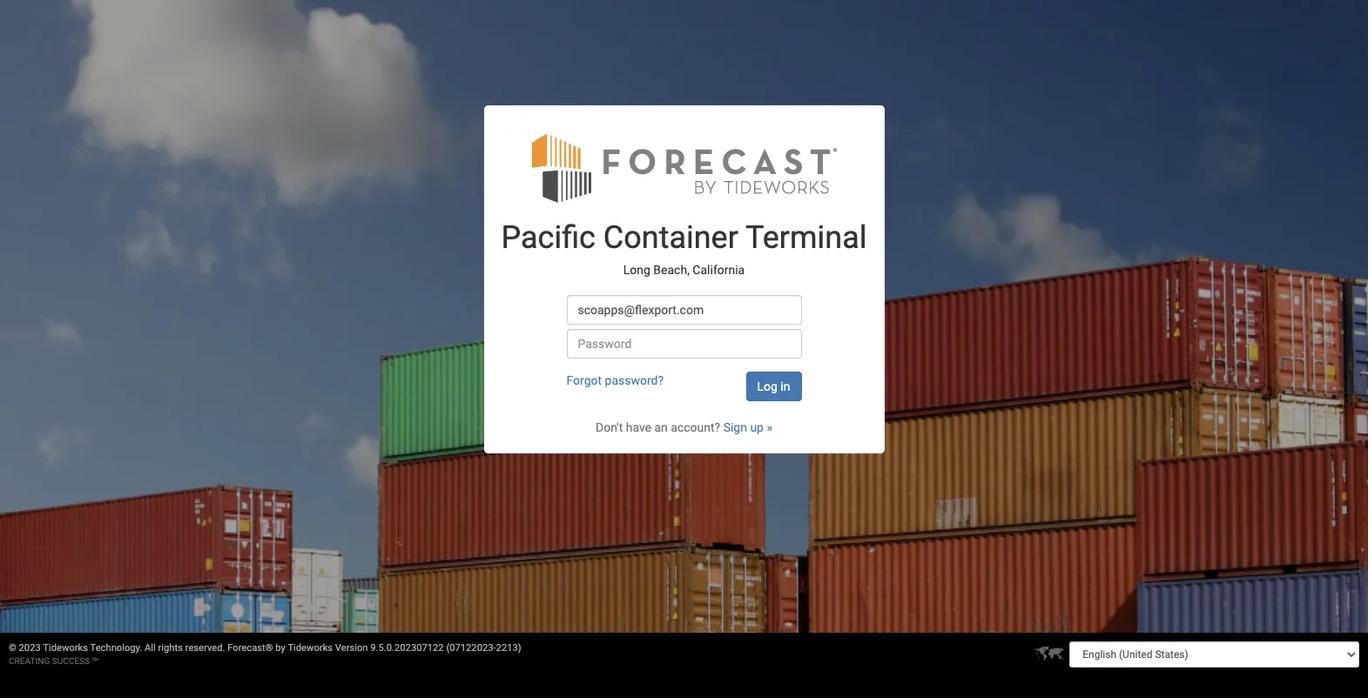 Task type: vqa. For each thing, say whether or not it's contained in the screenshot.
THE LOG IN Button
yes



Task type: describe. For each thing, give the bounding box(es) containing it.
forecast®
[[228, 643, 273, 654]]

have
[[626, 421, 652, 435]]

terminal
[[746, 219, 867, 256]]

beach,
[[654, 263, 690, 277]]

© 2023 tideworks technology. all rights reserved. forecast® by tideworks version 9.5.0.202307122 (07122023-2213) creating success ℠
[[9, 643, 522, 667]]

pacific
[[501, 219, 596, 256]]

forgot
[[567, 374, 602, 388]]

©
[[9, 643, 16, 654]]

2 tideworks from the left
[[288, 643, 333, 654]]

1 tideworks from the left
[[43, 643, 88, 654]]

log in button
[[746, 372, 802, 402]]

rights
[[158, 643, 183, 654]]

2023
[[19, 643, 41, 654]]

creating
[[9, 657, 50, 667]]

sign
[[724, 421, 748, 435]]

forgot password? log in
[[567, 374, 791, 394]]

version
[[335, 643, 368, 654]]

up
[[751, 421, 764, 435]]

by
[[276, 643, 286, 654]]

9.5.0.202307122
[[371, 643, 444, 654]]

account?
[[671, 421, 721, 435]]



Task type: locate. For each thing, give the bounding box(es) containing it.
sign up » link
[[724, 421, 773, 435]]

all
[[145, 643, 156, 654]]

2213)
[[496, 643, 522, 654]]

1 horizontal spatial tideworks
[[288, 643, 333, 654]]

success
[[52, 657, 90, 667]]

0 horizontal spatial tideworks
[[43, 643, 88, 654]]

forecast® by tideworks image
[[532, 131, 837, 204]]

california
[[693, 263, 745, 277]]

pacific container terminal long beach, california
[[501, 219, 867, 277]]

℠
[[92, 657, 99, 667]]

an
[[655, 421, 668, 435]]

Email or username text field
[[567, 295, 802, 325]]

tideworks up success
[[43, 643, 88, 654]]

log
[[758, 380, 778, 394]]

container
[[604, 219, 739, 256]]

password?
[[605, 374, 664, 388]]

in
[[781, 380, 791, 394]]

technology.
[[90, 643, 142, 654]]

don't have an account? sign up »
[[596, 421, 773, 435]]

forgot password? link
[[567, 374, 664, 388]]

tideworks
[[43, 643, 88, 654], [288, 643, 333, 654]]

long
[[624, 263, 651, 277]]

Password password field
[[567, 329, 802, 359]]

tideworks right by
[[288, 643, 333, 654]]

(07122023-
[[446, 643, 496, 654]]

reserved.
[[185, 643, 225, 654]]

»
[[767, 421, 773, 435]]

don't
[[596, 421, 623, 435]]



